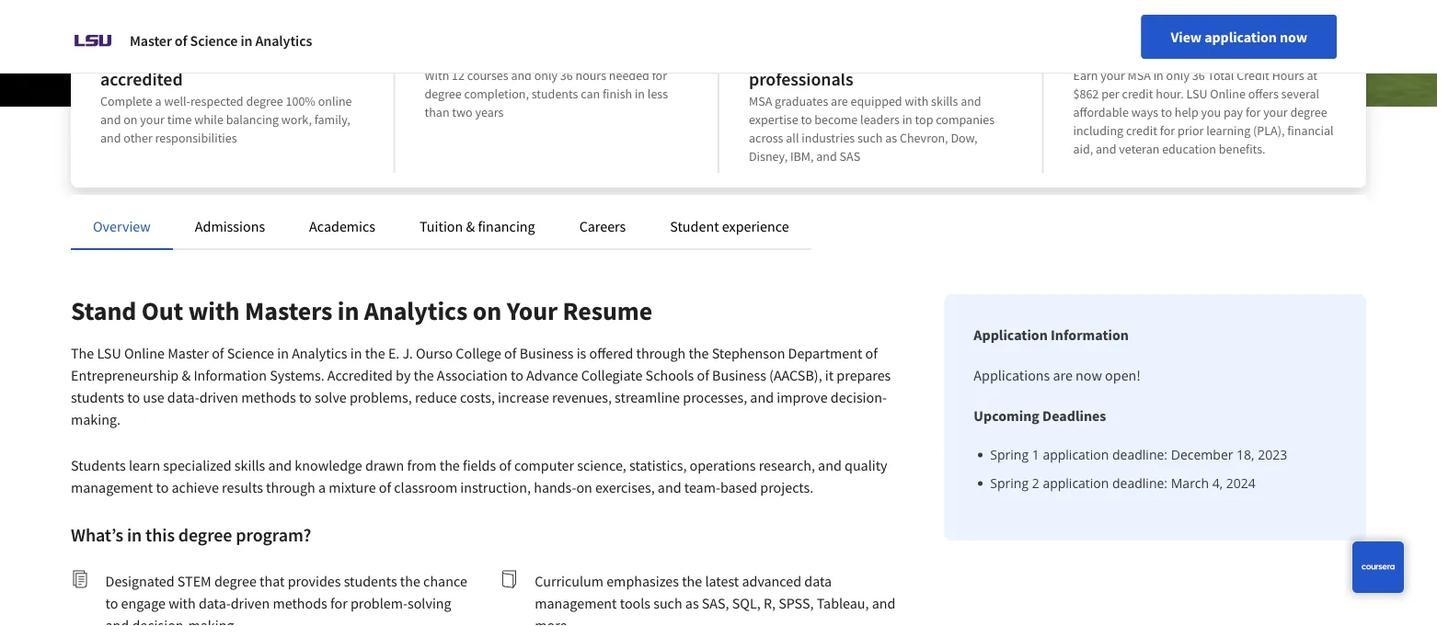 Task type: describe. For each thing, give the bounding box(es) containing it.
stand
[[71, 295, 136, 327]]

0 vertical spatial analytics
[[255, 31, 312, 50]]

0 horizontal spatial 100%
[[100, 42, 144, 65]]

affordable
[[1073, 104, 1129, 121]]

academics link
[[309, 217, 375, 236]]

e.
[[388, 344, 400, 363]]

and up companies
[[961, 93, 982, 110]]

r,
[[764, 594, 776, 613]]

deadline: for december
[[1113, 446, 1168, 464]]

such inside creates industry-ready professionals msa graduates are equipped with skills and expertise to become leaders in top companies across all industries such as chevron, dow, disney, ibm, and sas
[[858, 130, 883, 146]]

streamline
[[615, 388, 680, 407]]

to up increase
[[511, 366, 523, 385]]

to inside $862 usd per credit hour earn your msa in only 36 total credit hours at $862 per credit hour.  lsu online offers several affordable ways to help you pay for your degree including credit for prior learning (pla), financial aid, and veteran education benefits.
[[1161, 104, 1172, 121]]

spring for spring 1 application deadline: december 18, 2023
[[990, 446, 1029, 464]]

students inside the lsu online master of science in analytics in the e. j. ourso college of business is offered through the stephenson department of entrepreneurship & information systems. accredited by the association to advance collegiate schools of business (aacsb), it prepares students to use data-driven methods to solve problems, reduce costs, increase revenues, streamline processes, and improve decision- making.
[[71, 388, 124, 407]]

for inside with 12 courses and only 36 hours needed for degree completion, students can finish in less than two years
[[652, 67, 667, 84]]

analytics inside the lsu online master of science in analytics in the e. j. ourso college of business is offered through the stephenson department of entrepreneurship & information systems. accredited by the association to advance collegiate schools of business (aacsb), it prepares students to use data-driven methods to solve problems, reduce costs, increase revenues, streamline processes, and improve decision- making.
[[292, 344, 347, 363]]

0 vertical spatial master
[[130, 31, 172, 50]]

schools
[[646, 366, 694, 385]]

1 vertical spatial with
[[188, 295, 240, 327]]

industry-
[[811, 42, 883, 65]]

dow,
[[951, 130, 978, 146]]

application
[[974, 326, 1048, 344]]

usd
[[1114, 42, 1148, 65]]

deadlines
[[1043, 407, 1107, 425]]

and down the statistics,
[[658, 479, 681, 497]]

veteran
[[1119, 141, 1160, 157]]

to down systems.
[[299, 388, 312, 407]]

student experience link
[[670, 217, 789, 236]]

0 vertical spatial science
[[190, 31, 238, 50]]

online inside the lsu online master of science in analytics in the e. j. ourso college of business is offered through the stephenson department of entrepreneurship & information systems. accredited by the association to advance collegiate schools of business (aacsb), it prepares students to use data-driven methods to solve problems, reduce costs, increase revenues, streamline processes, and improve decision- making.
[[124, 344, 165, 363]]

1 vertical spatial are
[[1053, 366, 1073, 385]]

offered
[[589, 344, 633, 363]]

spring 2 application deadline: march 4, 2024 list item
[[990, 474, 1288, 493]]

achieve
[[172, 479, 219, 497]]

accredited
[[100, 68, 183, 91]]

student experience
[[670, 217, 789, 236]]

in right masters
[[338, 295, 359, 327]]

collegiate
[[581, 366, 643, 385]]

march
[[1171, 475, 1209, 492]]

while
[[194, 111, 223, 128]]

that
[[260, 572, 285, 591]]

2023
[[1258, 446, 1288, 464]]

projects.
[[760, 479, 814, 497]]

sas
[[840, 148, 861, 165]]

become
[[815, 111, 858, 128]]

& inside the lsu online master of science in analytics in the e. j. ourso college of business is offered through the stephenson department of entrepreneurship & information systems. accredited by the association to advance collegiate schools of business (aacsb), it prepares students to use data-driven methods to solve problems, reduce costs, increase revenues, streamline processes, and improve decision- making.
[[182, 366, 191, 385]]

4,
[[1213, 475, 1223, 492]]

2 horizontal spatial your
[[1264, 104, 1288, 121]]

are inside creates industry-ready professionals msa graduates are equipped with skills and expertise to become leaders in top companies across all industries such as chevron, dow, disney, ibm, and sas
[[831, 93, 848, 110]]

operations
[[690, 456, 756, 475]]

you
[[1201, 104, 1221, 121]]

financing
[[478, 217, 535, 236]]

as inside curriculum emphasizes the latest advanced data management tools such as sas, sql, r, spss, tableau, and more
[[685, 594, 699, 613]]

spss,
[[779, 594, 814, 613]]

1 horizontal spatial &
[[466, 217, 475, 236]]

prepares
[[837, 366, 891, 385]]

through inside students learn specialized skills and knowledge drawn from the fields of computer science, statistics, operations research, and quality management to achieve results through a mixture of classroom instruction, hands-on exercises, and team-based projects.
[[266, 479, 315, 497]]

management inside students learn specialized skills and knowledge drawn from the fields of computer science, statistics, operations research, and quality management to achieve results through a mixture of classroom instruction, hands-on exercises, and team-based projects.
[[71, 479, 153, 497]]

for inside designated stem degree that provides students the chance to engage with data-driven methods for problem-solving and decision-making
[[330, 594, 348, 613]]

improve
[[777, 388, 828, 407]]

sql,
[[732, 594, 761, 613]]

based
[[720, 479, 757, 497]]

application information
[[974, 326, 1129, 344]]

spring for spring 2 application deadline: march 4, 2024
[[990, 475, 1029, 492]]

creates industry-ready professionals msa graduates are equipped with skills and expertise to become leaders in top companies across all industries such as chevron, dow, disney, ibm, and sas
[[749, 42, 995, 165]]

msa inside $862 usd per credit hour earn your msa in only 36 total credit hours at $862 per credit hour.  lsu online offers several affordable ways to help you pay for your degree including credit for prior learning (pla), financial aid, and veteran education benefits.
[[1128, 67, 1151, 84]]

courses
[[467, 67, 509, 84]]

in up systems.
[[277, 344, 289, 363]]

1 horizontal spatial information
[[1051, 326, 1129, 344]]

lsu inside the lsu online master of science in analytics in the e. j. ourso college of business is offered through the stephenson department of entrepreneurship & information systems. accredited by the association to advance collegiate schools of business (aacsb), it prepares students to use data-driven methods to solve problems, reduce costs, increase revenues, streamline processes, and improve decision- making.
[[97, 344, 121, 363]]

36 inside $862 usd per credit hour earn your msa in only 36 total credit hours at $862 per credit hour.  lsu online offers several affordable ways to help you pay for your degree including credit for prior learning (pla), financial aid, and veteran education benefits.
[[1192, 67, 1205, 84]]

and down complete
[[100, 111, 121, 128]]

systems.
[[270, 366, 324, 385]]

decision- inside designated stem degree that provides students the chance to engage with data-driven methods for problem-solving and decision-making
[[132, 617, 188, 627]]

36 inside with 12 courses and only 36 hours needed for degree completion, students can finish in less than two years
[[560, 67, 573, 84]]

curriculum emphasizes the latest advanced data management tools such as sas, sql, r, spss, tableau, and more
[[535, 572, 896, 627]]

1 vertical spatial business
[[712, 366, 766, 385]]

on inside 100% online and aacsb accredited complete a well-respected degree 100% online and on your time while balancing work, family, and other responsibilities
[[124, 111, 138, 128]]

degree inside 100% online and aacsb accredited complete a well-respected degree 100% online and on your time while balancing work, family, and other responsibilities
[[246, 93, 283, 110]]

classroom
[[394, 479, 458, 497]]

2 $862 from the top
[[1073, 86, 1099, 102]]

open!
[[1105, 366, 1141, 385]]

statistics,
[[629, 456, 687, 475]]

aacsb
[[234, 42, 285, 65]]

in up respected
[[241, 31, 253, 50]]

to inside students learn specialized skills and knowledge drawn from the fields of computer science, statistics, operations research, and quality management to achieve results through a mixture of classroom instruction, hands-on exercises, and team-based projects.
[[156, 479, 169, 497]]

family,
[[314, 111, 350, 128]]

spring 1 application deadline: december 18, 2023
[[990, 446, 1288, 464]]

making.
[[71, 410, 121, 429]]

less
[[648, 86, 668, 102]]

1 vertical spatial per
[[1102, 86, 1120, 102]]

and left other
[[100, 130, 121, 146]]

science,
[[577, 456, 626, 475]]

specialized
[[163, 456, 232, 475]]

reduce
[[415, 388, 457, 407]]

solve
[[315, 388, 347, 407]]

expertise
[[749, 111, 798, 128]]

list containing spring 1 application deadline: december 18, 2023
[[981, 445, 1288, 493]]

2024
[[1226, 475, 1256, 492]]

your inside 100% online and aacsb accredited complete a well-respected degree 100% online and on your time while balancing work, family, and other responsibilities
[[140, 111, 165, 128]]

drawn
[[365, 456, 404, 475]]

several
[[1281, 86, 1320, 102]]

now for are
[[1076, 366, 1102, 385]]

students learn specialized skills and knowledge drawn from the fields of computer science, statistics, operations research, and quality management to achieve results through a mixture of classroom instruction, hands-on exercises, and team-based projects.
[[71, 456, 888, 497]]

science inside the lsu online master of science in analytics in the e. j. ourso college of business is offered through the stephenson department of entrepreneurship & information systems. accredited by the association to advance collegiate schools of business (aacsb), it prepares students to use data-driven methods to solve problems, reduce costs, increase revenues, streamline processes, and improve decision- making.
[[227, 344, 274, 363]]

for right pay
[[1246, 104, 1261, 121]]

in inside $862 usd per credit hour earn your msa in only 36 total credit hours at $862 per credit hour.  lsu online offers several affordable ways to help you pay for your degree including credit for prior learning (pla), financial aid, and veteran education benefits.
[[1154, 67, 1164, 84]]

increase
[[498, 388, 549, 407]]

students inside with 12 courses and only 36 hours needed for degree completion, students can finish in less than two years
[[532, 86, 578, 102]]

ibm,
[[790, 148, 814, 165]]

across
[[749, 130, 784, 146]]

use
[[143, 388, 164, 407]]

respected
[[190, 93, 244, 110]]

ways
[[1132, 104, 1159, 121]]

to inside designated stem degree that provides students the chance to engage with data-driven methods for problem-solving and decision-making
[[105, 594, 118, 613]]

and left the knowledge
[[268, 456, 292, 475]]

1 horizontal spatial your
[[1101, 67, 1125, 84]]

provides
[[288, 572, 341, 591]]

degree inside $862 usd per credit hour earn your msa in only 36 total credit hours at $862 per credit hour.  lsu online offers several affordable ways to help you pay for your degree including credit for prior learning (pla), financial aid, and veteran education benefits.
[[1291, 104, 1328, 121]]

pay
[[1224, 104, 1243, 121]]

2 vertical spatial credit
[[1126, 122, 1158, 139]]

stephenson
[[712, 344, 785, 363]]

leaders
[[860, 111, 900, 128]]

benefits.
[[1219, 141, 1266, 157]]

tuition
[[420, 217, 463, 236]]

methods inside designated stem degree that provides students the chance to engage with data-driven methods for problem-solving and decision-making
[[273, 594, 327, 613]]

companies
[[936, 111, 995, 128]]

learn
[[129, 456, 160, 475]]

chance
[[423, 572, 467, 591]]

mixture
[[329, 479, 376, 497]]

1 vertical spatial analytics
[[364, 295, 468, 327]]

the right by
[[414, 366, 434, 385]]

admissions
[[195, 217, 265, 236]]

problem-
[[351, 594, 408, 613]]

online inside $862 usd per credit hour earn your msa in only 36 total credit hours at $862 per credit hour.  lsu online offers several affordable ways to help you pay for your degree including credit for prior learning (pla), financial aid, and veteran education benefits.
[[1210, 86, 1246, 102]]

lsu inside $862 usd per credit hour earn your msa in only 36 total credit hours at $862 per credit hour.  lsu online offers several affordable ways to help you pay for your degree including credit for prior learning (pla), financial aid, and veteran education benefits.
[[1187, 86, 1208, 102]]

stand out with masters in analytics on your resume
[[71, 295, 653, 327]]

such inside curriculum emphasizes the latest advanced data management tools such as sas, sql, r, spss, tableau, and more
[[654, 594, 682, 613]]

in inside with 12 courses and only 36 hours needed for degree completion, students can finish in less than two years
[[635, 86, 645, 102]]

and inside curriculum emphasizes the latest advanced data management tools such as sas, sql, r, spss, tableau, and more
[[872, 594, 896, 613]]

only inside with 12 courses and only 36 hours needed for degree completion, students can finish in less than two years
[[534, 67, 558, 84]]

solving
[[408, 594, 452, 613]]

application for december
[[1043, 446, 1109, 464]]

with
[[425, 67, 449, 84]]

resume
[[563, 295, 653, 327]]

learning
[[1207, 122, 1251, 139]]



Task type: vqa. For each thing, say whether or not it's contained in the screenshot.
wrote
no



Task type: locate. For each thing, give the bounding box(es) containing it.
through
[[636, 344, 686, 363], [266, 479, 315, 497]]

costs,
[[460, 388, 495, 407]]

experience
[[722, 217, 789, 236]]

0 horizontal spatial skills
[[235, 456, 265, 475]]

0 horizontal spatial on
[[124, 111, 138, 128]]

view
[[1171, 28, 1202, 46]]

research,
[[759, 456, 815, 475]]

0 vertical spatial credit
[[1181, 42, 1227, 65]]

designated stem degree that provides students the chance to engage with data-driven methods for problem-solving and decision-making
[[105, 572, 467, 627]]

credit
[[1237, 67, 1270, 84]]

degree right this
[[178, 524, 232, 547]]

lsu up help
[[1187, 86, 1208, 102]]

1 horizontal spatial 36
[[1192, 67, 1205, 84]]

other
[[124, 130, 153, 146]]

advance
[[526, 366, 578, 385]]

total
[[1208, 67, 1234, 84]]

1 horizontal spatial per
[[1151, 42, 1177, 65]]

master inside the lsu online master of science in analytics in the e. j. ourso college of business is offered through the stephenson department of entrepreneurship & information systems. accredited by the association to advance collegiate schools of business (aacsb), it prepares students to use data-driven methods to solve problems, reduce costs, increase revenues, streamline processes, and improve decision- making.
[[168, 344, 209, 363]]

2 horizontal spatial students
[[532, 86, 578, 102]]

0 horizontal spatial business
[[520, 344, 574, 363]]

msa
[[1128, 67, 1151, 84], [749, 93, 772, 110]]

work,
[[281, 111, 312, 128]]

1 vertical spatial methods
[[273, 594, 327, 613]]

0 horizontal spatial online
[[147, 42, 197, 65]]

0 horizontal spatial information
[[194, 366, 267, 385]]

information
[[1051, 326, 1129, 344], [194, 366, 267, 385]]

0 vertical spatial deadline:
[[1113, 446, 1168, 464]]

0 vertical spatial $862
[[1073, 42, 1111, 65]]

in inside creates industry-ready professionals msa graduates are equipped with skills and expertise to become leaders in top companies across all industries such as chevron, dow, disney, ibm, and sas
[[902, 111, 913, 128]]

engage
[[121, 594, 166, 613]]

1 horizontal spatial a
[[318, 479, 326, 497]]

1 vertical spatial 100%
[[286, 93, 316, 110]]

1 36 from the left
[[560, 67, 573, 84]]

$862 up earn
[[1073, 42, 1111, 65]]

the left 'e.'
[[365, 344, 385, 363]]

0 horizontal spatial per
[[1102, 86, 1120, 102]]

to left use
[[127, 388, 140, 407]]

business up "advance"
[[520, 344, 574, 363]]

0 horizontal spatial only
[[534, 67, 558, 84]]

spring
[[990, 446, 1029, 464], [990, 475, 1029, 492]]

2 only from the left
[[1166, 67, 1190, 84]]

on up the college
[[473, 295, 502, 327]]

help
[[1175, 104, 1199, 121]]

louisiana state university logo image
[[71, 18, 115, 63]]

careers
[[579, 217, 626, 236]]

spring 1 application deadline: december 18, 2023 list item
[[990, 445, 1288, 465]]

0 horizontal spatial a
[[155, 93, 162, 110]]

a inside students learn specialized skills and knowledge drawn from the fields of computer science, statistics, operations research, and quality management to achieve results through a mixture of classroom instruction, hands-on exercises, and team-based projects.
[[318, 479, 326, 497]]

entrepreneurship
[[71, 366, 179, 385]]

online up family,
[[318, 93, 352, 110]]

computer
[[514, 456, 574, 475]]

1 $862 from the top
[[1073, 42, 1111, 65]]

at
[[1307, 67, 1318, 84]]

including
[[1073, 122, 1124, 139]]

18,
[[1237, 446, 1255, 464]]

0 vertical spatial are
[[831, 93, 848, 110]]

tableau,
[[817, 594, 869, 613]]

1 horizontal spatial on
[[473, 295, 502, 327]]

1 horizontal spatial business
[[712, 366, 766, 385]]

to down learn
[[156, 479, 169, 497]]

admissions link
[[195, 217, 265, 236]]

1 vertical spatial such
[[654, 594, 682, 613]]

and inside the lsu online master of science in analytics in the e. j. ourso college of business is offered through the stephenson department of entrepreneurship & information systems. accredited by the association to advance collegiate schools of business (aacsb), it prepares students to use data-driven methods to solve problems, reduce costs, increase revenues, streamline processes, and improve decision- making.
[[750, 388, 774, 407]]

financial
[[1288, 122, 1334, 139]]

your up (pla),
[[1264, 104, 1288, 121]]

0 vertical spatial students
[[532, 86, 578, 102]]

and down engage
[[105, 617, 129, 627]]

data- inside the lsu online master of science in analytics in the e. j. ourso college of business is offered through the stephenson department of entrepreneurship & information systems. accredited by the association to advance collegiate schools of business (aacsb), it prepares students to use data-driven methods to solve problems, reduce costs, increase revenues, streamline processes, and improve decision- making.
[[167, 388, 199, 407]]

management down students
[[71, 479, 153, 497]]

0 vertical spatial 100%
[[100, 42, 144, 65]]

1 vertical spatial master
[[168, 344, 209, 363]]

1 vertical spatial skills
[[235, 456, 265, 475]]

1 horizontal spatial online
[[318, 93, 352, 110]]

1 vertical spatial management
[[535, 594, 617, 613]]

data-
[[167, 388, 199, 407], [199, 594, 231, 613]]

0 vertical spatial application
[[1205, 28, 1277, 46]]

0 horizontal spatial online
[[124, 344, 165, 363]]

your up other
[[140, 111, 165, 128]]

2 deadline: from the top
[[1113, 475, 1168, 492]]

master up accredited
[[130, 31, 172, 50]]

degree
[[425, 86, 462, 102], [246, 93, 283, 110], [1291, 104, 1328, 121], [178, 524, 232, 547], [214, 572, 257, 591]]

2
[[1032, 475, 1040, 492]]

on down complete
[[124, 111, 138, 128]]

application for march
[[1043, 475, 1109, 492]]

msa down usd
[[1128, 67, 1151, 84]]

all
[[786, 130, 799, 146]]

degree inside with 12 courses and only 36 hours needed for degree completion, students can finish in less than two years
[[425, 86, 462, 102]]

deadline: up spring 2 application deadline: march 4, 2024 list item
[[1113, 446, 1168, 464]]

application inside list item
[[1043, 475, 1109, 492]]

1 vertical spatial now
[[1076, 366, 1102, 385]]

0 vertical spatial such
[[858, 130, 883, 146]]

well-
[[164, 93, 190, 110]]

in left this
[[127, 524, 142, 547]]

1 vertical spatial decision-
[[132, 617, 188, 627]]

are up "become"
[[831, 93, 848, 110]]

1 spring from the top
[[990, 446, 1029, 464]]

methods
[[241, 388, 296, 407], [273, 594, 327, 613]]

hour.
[[1156, 86, 1184, 102]]

0 horizontal spatial decision-
[[132, 617, 188, 627]]

on down science,
[[576, 479, 592, 497]]

& right tuition in the top of the page
[[466, 217, 475, 236]]

methods inside the lsu online master of science in analytics in the e. j. ourso college of business is offered through the stephenson department of entrepreneurship & information systems. accredited by the association to advance collegiate schools of business (aacsb), it prepares students to use data-driven methods to solve problems, reduce costs, increase revenues, streamline processes, and improve decision- making.
[[241, 388, 296, 407]]

0 vertical spatial management
[[71, 479, 153, 497]]

1 horizontal spatial msa
[[1128, 67, 1151, 84]]

and left improve
[[750, 388, 774, 407]]

skills
[[931, 93, 958, 110], [235, 456, 265, 475]]

1 vertical spatial students
[[71, 388, 124, 407]]

the inside curriculum emphasizes the latest advanced data management tools such as sas, sql, r, spss, tableau, and more
[[682, 572, 702, 591]]

master
[[130, 31, 172, 50], [168, 344, 209, 363]]

2 vertical spatial application
[[1043, 475, 1109, 492]]

skills inside creates industry-ready professionals msa graduates are equipped with skills and expertise to become leaders in top companies across all industries such as chevron, dow, disney, ibm, and sas
[[931, 93, 958, 110]]

now up "hours"
[[1280, 28, 1308, 46]]

0 vertical spatial methods
[[241, 388, 296, 407]]

100% online and aacsb accredited complete a well-respected degree 100% online and on your time while balancing work, family, and other responsibilities
[[100, 42, 352, 146]]

as
[[886, 130, 897, 146], [685, 594, 699, 613]]

(pla),
[[1253, 122, 1285, 139]]

can
[[581, 86, 600, 102]]

1 vertical spatial deadline:
[[1113, 475, 1168, 492]]

0 vertical spatial with
[[905, 93, 929, 110]]

for left prior
[[1160, 122, 1175, 139]]

1 horizontal spatial now
[[1280, 28, 1308, 46]]

data
[[805, 572, 832, 591]]

online
[[147, 42, 197, 65], [318, 93, 352, 110]]

2 vertical spatial on
[[576, 479, 592, 497]]

only inside $862 usd per credit hour earn your msa in only 36 total credit hours at $862 per credit hour.  lsu online offers several affordable ways to help you pay for your degree including credit for prior learning (pla), financial aid, and veteran education benefits.
[[1166, 67, 1190, 84]]

responsibilities
[[155, 130, 237, 146]]

driven inside the lsu online master of science in analytics in the e. j. ourso college of business is offered through the stephenson department of entrepreneurship & information systems. accredited by the association to advance collegiate schools of business (aacsb), it prepares students to use data-driven methods to solve problems, reduce costs, increase revenues, streamline processes, and improve decision- making.
[[199, 388, 238, 407]]

data- inside designated stem degree that provides students the chance to engage with data-driven methods for problem-solving and decision-making
[[199, 594, 231, 613]]

driven
[[199, 388, 238, 407], [231, 594, 270, 613]]

skills inside students learn specialized skills and knowledge drawn from the fields of computer science, statistics, operations research, and quality management to achieve results through a mixture of classroom instruction, hands-on exercises, and team-based projects.
[[235, 456, 265, 475]]

lsu right "the"
[[97, 344, 121, 363]]

latest
[[705, 572, 739, 591]]

methods down provides
[[273, 594, 327, 613]]

business down stephenson
[[712, 366, 766, 385]]

skills up top
[[931, 93, 958, 110]]

degree up "balancing"
[[246, 93, 283, 110]]

analytics
[[255, 31, 312, 50], [364, 295, 468, 327], [292, 344, 347, 363]]

100% up accredited
[[100, 42, 144, 65]]

0 horizontal spatial management
[[71, 479, 153, 497]]

skills up results
[[235, 456, 265, 475]]

100% up work,
[[286, 93, 316, 110]]

chevron,
[[900, 130, 948, 146]]

masters
[[245, 295, 332, 327]]

driven inside designated stem degree that provides students the chance to engage with data-driven methods for problem-solving and decision-making
[[231, 594, 270, 613]]

management down curriculum
[[535, 594, 617, 613]]

1 horizontal spatial lsu
[[1187, 86, 1208, 102]]

1 horizontal spatial through
[[636, 344, 686, 363]]

and inside designated stem degree that provides students the chance to engage with data-driven methods for problem-solving and decision-making
[[105, 617, 129, 627]]

your
[[507, 295, 558, 327]]

0 horizontal spatial as
[[685, 594, 699, 613]]

degree inside designated stem degree that provides students the chance to engage with data-driven methods for problem-solving and decision-making
[[214, 572, 257, 591]]

spring left 2
[[990, 475, 1029, 492]]

now left 'open!'
[[1076, 366, 1102, 385]]

students up problem-
[[344, 572, 397, 591]]

applications
[[974, 366, 1050, 385]]

online up accredited
[[147, 42, 197, 65]]

1 vertical spatial msa
[[749, 93, 772, 110]]

1 horizontal spatial decision-
[[831, 388, 887, 407]]

than
[[425, 104, 450, 121]]

1 horizontal spatial such
[[858, 130, 883, 146]]

and inside with 12 courses and only 36 hours needed for degree completion, students can finish in less than two years
[[511, 67, 532, 84]]

only up hour.
[[1166, 67, 1190, 84]]

decision- down engage
[[132, 617, 188, 627]]

2 36 from the left
[[1192, 67, 1205, 84]]

0 vertical spatial lsu
[[1187, 86, 1208, 102]]

0 vertical spatial spring
[[990, 446, 1029, 464]]

msa inside creates industry-ready professionals msa graduates are equipped with skills and expertise to become leaders in top companies across all industries such as chevron, dow, disney, ibm, and sas
[[749, 93, 772, 110]]

the inside designated stem degree that provides students the chance to engage with data-driven methods for problem-solving and decision-making
[[400, 572, 420, 591]]

hands-
[[534, 479, 576, 497]]

science up systems.
[[227, 344, 274, 363]]

0 horizontal spatial through
[[266, 479, 315, 497]]

0 horizontal spatial msa
[[749, 93, 772, 110]]

list
[[981, 445, 1288, 493]]

per right usd
[[1151, 42, 1177, 65]]

per up "affordable"
[[1102, 86, 1120, 102]]

spring inside list item
[[990, 475, 1029, 492]]

a inside 100% online and aacsb accredited complete a well-respected degree 100% online and on your time while balancing work, family, and other responsibilities
[[155, 93, 162, 110]]

needed
[[609, 67, 650, 84]]

information up applications are now open!
[[1051, 326, 1129, 344]]

application up credit
[[1205, 28, 1277, 46]]

decision- down prepares
[[831, 388, 887, 407]]

the lsu online master of science in analytics in the e. j. ourso college of business is offered through the stephenson department of entrepreneurship & information systems. accredited by the association to advance collegiate schools of business (aacsb), it prepares students to use data-driven methods to solve problems, reduce costs, increase revenues, streamline processes, and improve decision- making.
[[71, 344, 891, 429]]

0 vertical spatial now
[[1280, 28, 1308, 46]]

with up top
[[905, 93, 929, 110]]

100%
[[100, 42, 144, 65], [286, 93, 316, 110]]

and down industries
[[817, 148, 837, 165]]

1 horizontal spatial 100%
[[286, 93, 316, 110]]

j.
[[403, 344, 413, 363]]

hours
[[576, 67, 606, 84]]

1 vertical spatial on
[[473, 295, 502, 327]]

only
[[534, 67, 558, 84], [1166, 67, 1190, 84]]

0 vertical spatial information
[[1051, 326, 1129, 344]]

online up entrepreneurship
[[124, 344, 165, 363]]

students inside designated stem degree that provides students the chance to engage with data-driven methods for problem-solving and decision-making
[[344, 572, 397, 591]]

0 vertical spatial per
[[1151, 42, 1177, 65]]

students up making.
[[71, 388, 124, 407]]

the inside students learn specialized skills and knowledge drawn from the fields of computer science, statistics, operations research, and quality management to achieve results through a mixture of classroom instruction, hands-on exercises, and team-based projects.
[[440, 456, 460, 475]]

it
[[825, 366, 834, 385]]

on inside students learn specialized skills and knowledge drawn from the fields of computer science, statistics, operations research, and quality management to achieve results through a mixture of classroom instruction, hands-on exercises, and team-based projects.
[[576, 479, 592, 497]]

the up 'schools'
[[689, 344, 709, 363]]

in left top
[[902, 111, 913, 128]]

a down the knowledge
[[318, 479, 326, 497]]

for up less
[[652, 67, 667, 84]]

more
[[535, 617, 567, 627]]

for
[[652, 67, 667, 84], [1246, 104, 1261, 121], [1160, 122, 1175, 139], [330, 594, 348, 613]]

1 vertical spatial a
[[318, 479, 326, 497]]

degree up than
[[425, 86, 462, 102]]

earn
[[1073, 67, 1098, 84]]

are down the application information at the bottom right of page
[[1053, 366, 1073, 385]]

of
[[175, 31, 187, 50], [212, 344, 224, 363], [504, 344, 517, 363], [866, 344, 878, 363], [697, 366, 709, 385], [499, 456, 511, 475], [379, 479, 391, 497]]

data- right use
[[167, 388, 199, 407]]

methods down systems.
[[241, 388, 296, 407]]

0 vertical spatial business
[[520, 344, 574, 363]]

view application now button
[[1142, 15, 1337, 59]]

a left well-
[[155, 93, 162, 110]]

application inside button
[[1205, 28, 1277, 46]]

deadline: inside 'list item'
[[1113, 446, 1168, 464]]

to left engage
[[105, 594, 118, 613]]

0 horizontal spatial your
[[140, 111, 165, 128]]

application right 2
[[1043, 475, 1109, 492]]

1 vertical spatial credit
[[1122, 86, 1153, 102]]

1 vertical spatial through
[[266, 479, 315, 497]]

with inside designated stem degree that provides students the chance to engage with data-driven methods for problem-solving and decision-making
[[169, 594, 196, 613]]

deadline: for march
[[1113, 475, 1168, 492]]

ready
[[883, 42, 927, 65]]

& right entrepreneurship
[[182, 366, 191, 385]]

1 horizontal spatial skills
[[931, 93, 958, 110]]

such
[[858, 130, 883, 146], [654, 594, 682, 613]]

credit up "total"
[[1181, 42, 1227, 65]]

ourso
[[416, 344, 453, 363]]

2 spring from the top
[[990, 475, 1029, 492]]

data- up making
[[199, 594, 231, 613]]

0 vertical spatial data-
[[167, 388, 199, 407]]

the left latest
[[682, 572, 702, 591]]

$862 down earn
[[1073, 86, 1099, 102]]

student
[[670, 217, 719, 236]]

now for application
[[1280, 28, 1308, 46]]

only left hours
[[534, 67, 558, 84]]

credit up ways
[[1122, 86, 1153, 102]]

1 vertical spatial driven
[[231, 594, 270, 613]]

1 vertical spatial data-
[[199, 594, 231, 613]]

$862 usd per credit hour earn your msa in only 36 total credit hours at $862 per credit hour.  lsu online offers several affordable ways to help you pay for your degree including credit for prior learning (pla), financial aid, and veteran education benefits.
[[1073, 42, 1334, 157]]

and up the completion,
[[511, 67, 532, 84]]

driven right use
[[199, 388, 238, 407]]

prior
[[1178, 122, 1204, 139]]

creates
[[749, 42, 808, 65]]

0 horizontal spatial are
[[831, 93, 848, 110]]

0 horizontal spatial students
[[71, 388, 124, 407]]

1 horizontal spatial students
[[344, 572, 397, 591]]

spring left 1
[[990, 446, 1029, 464]]

program?
[[236, 524, 311, 547]]

results
[[222, 479, 263, 497]]

0 horizontal spatial lsu
[[97, 344, 121, 363]]

two
[[452, 104, 473, 121]]

1 vertical spatial online
[[124, 344, 165, 363]]

instruction,
[[460, 479, 531, 497]]

information inside the lsu online master of science in analytics in the e. j. ourso college of business is offered through the stephenson department of entrepreneurship & information systems. accredited by the association to advance collegiate schools of business (aacsb), it prepares students to use data-driven methods to solve problems, reduce costs, increase revenues, streamline processes, and improve decision- making.
[[194, 366, 267, 385]]

1 vertical spatial information
[[194, 366, 267, 385]]

and down including
[[1096, 141, 1117, 157]]

such down leaders
[[858, 130, 883, 146]]

1 vertical spatial &
[[182, 366, 191, 385]]

in up accredited
[[350, 344, 362, 363]]

0 horizontal spatial 36
[[560, 67, 573, 84]]

as down leaders
[[886, 130, 897, 146]]

as left sas,
[[685, 594, 699, 613]]

curriculum
[[535, 572, 604, 591]]

management inside curriculum emphasizes the latest advanced data management tools such as sas, sql, r, spss, tableau, and more
[[535, 594, 617, 613]]

application down deadlines
[[1043, 446, 1109, 464]]

12
[[452, 67, 465, 84]]

analytics up j.
[[364, 295, 468, 327]]

1 horizontal spatial management
[[535, 594, 617, 613]]

and inside $862 usd per credit hour earn your msa in only 36 total credit hours at $862 per credit hour.  lsu online offers several affordable ways to help you pay for your degree including credit for prior learning (pla), financial aid, and veteran education benefits.
[[1096, 141, 1117, 157]]

upcoming deadlines
[[974, 407, 1107, 425]]

with inside creates industry-ready professionals msa graduates are equipped with skills and expertise to become leaders in top companies across all industries such as chevron, dow, disney, ibm, and sas
[[905, 93, 929, 110]]

decision- inside the lsu online master of science in analytics in the e. j. ourso college of business is offered through the stephenson department of entrepreneurship & information systems. accredited by the association to advance collegiate schools of business (aacsb), it prepares students to use data-driven methods to solve problems, reduce costs, increase revenues, streamline processes, and improve decision- making.
[[831, 388, 887, 407]]

credit up veteran
[[1126, 122, 1158, 139]]

to down hour.
[[1161, 104, 1172, 121]]

advanced
[[742, 572, 802, 591]]

0 vertical spatial &
[[466, 217, 475, 236]]

now inside button
[[1280, 28, 1308, 46]]

and right tableau,
[[872, 594, 896, 613]]

2 vertical spatial students
[[344, 572, 397, 591]]

0 vertical spatial online
[[147, 42, 197, 65]]

1 horizontal spatial as
[[886, 130, 897, 146]]

quality
[[845, 456, 888, 475]]

0 horizontal spatial &
[[182, 366, 191, 385]]

1 horizontal spatial online
[[1210, 86, 1246, 102]]

analytics up systems.
[[292, 344, 347, 363]]

1 only from the left
[[534, 67, 558, 84]]

1 vertical spatial as
[[685, 594, 699, 613]]

deadline: inside list item
[[1113, 475, 1168, 492]]

with right out
[[188, 295, 240, 327]]

1 deadline: from the top
[[1113, 446, 1168, 464]]

education
[[1162, 141, 1217, 157]]

spring inside 'list item'
[[990, 446, 1029, 464]]

department
[[788, 344, 863, 363]]

as inside creates industry-ready professionals msa graduates are equipped with skills and expertise to become leaders in top companies across all industries such as chevron, dow, disney, ibm, and sas
[[886, 130, 897, 146]]

science up respected
[[190, 31, 238, 50]]

0 vertical spatial a
[[155, 93, 162, 110]]

1 vertical spatial science
[[227, 344, 274, 363]]

driven down that
[[231, 594, 270, 613]]

the right from
[[440, 456, 460, 475]]

in left less
[[635, 86, 645, 102]]

1 vertical spatial online
[[318, 93, 352, 110]]

to inside creates industry-ready professionals msa graduates are equipped with skills and expertise to become leaders in top companies across all industries such as chevron, dow, disney, ibm, and sas
[[801, 111, 812, 128]]

out
[[141, 295, 183, 327]]

through up 'schools'
[[636, 344, 686, 363]]

hours
[[1272, 67, 1305, 84]]

careers link
[[579, 217, 626, 236]]

degree up financial
[[1291, 104, 1328, 121]]

december
[[1171, 446, 1234, 464]]

and left the aacsb
[[200, 42, 230, 65]]

to
[[1161, 104, 1172, 121], [801, 111, 812, 128], [511, 366, 523, 385], [127, 388, 140, 407], [299, 388, 312, 407], [156, 479, 169, 497], [105, 594, 118, 613]]

your right earn
[[1101, 67, 1125, 84]]

through inside the lsu online master of science in analytics in the e. j. ourso college of business is offered through the stephenson department of entrepreneurship & information systems. accredited by the association to advance collegiate schools of business (aacsb), it prepares students to use data-driven methods to solve problems, reduce costs, increase revenues, streamline processes, and improve decision- making.
[[636, 344, 686, 363]]

1 horizontal spatial only
[[1166, 67, 1190, 84]]

2 vertical spatial analytics
[[292, 344, 347, 363]]

and left the quality
[[818, 456, 842, 475]]

application inside 'list item'
[[1043, 446, 1109, 464]]



